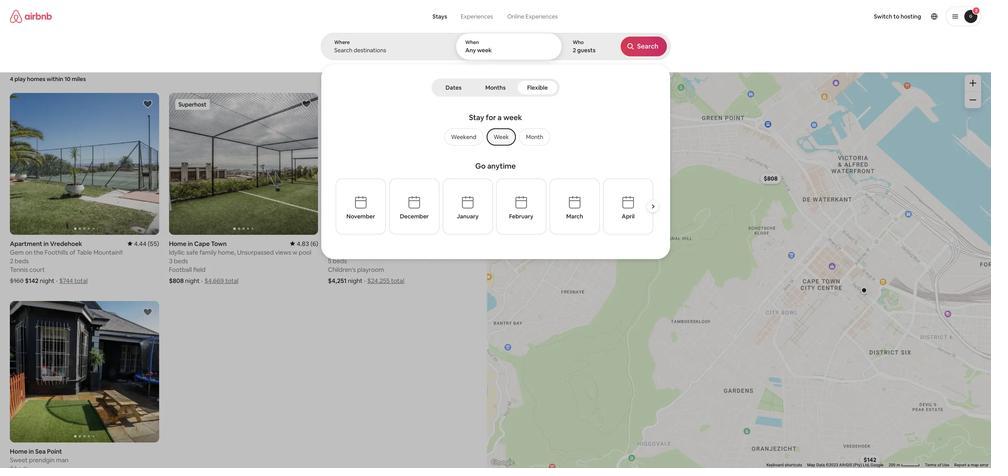 Task type: describe. For each thing, give the bounding box(es) containing it.
homes inside group
[[606, 53, 622, 59]]

breakfasts
[[358, 53, 383, 59]]

football
[[169, 266, 192, 274]]

in for sea
[[29, 448, 34, 456]]

pool
[[299, 248, 312, 256]]

4.83 (6)
[[297, 240, 318, 248]]

200 m
[[889, 463, 902, 468]]

home,
[[218, 248, 236, 256]]

google map
showing 4 stays. region
[[485, 65, 992, 468]]

use
[[943, 463, 950, 468]]

week inside when any week
[[477, 47, 492, 54]]

home in cape town idyllic safe family home, unsurpassed views w pool 3 beds football field $808 night · $4,669 total
[[169, 240, 312, 285]]

on
[[25, 248, 32, 256]]

apartment
[[10, 240, 42, 248]]

$4,251 inside 5 beds children's playroom $4,251 night · $24,255 total
[[328, 277, 347, 285]]

chef's
[[396, 53, 411, 59]]

guests
[[578, 47, 596, 54]]

countryside
[[517, 53, 546, 59]]

months button
[[476, 80, 516, 95]]

$4,669 total button
[[205, 277, 239, 285]]

stays
[[433, 13, 447, 20]]

experiences button
[[454, 8, 500, 25]]

for
[[486, 113, 496, 122]]

shortcuts
[[785, 463, 803, 468]]

report a map error
[[955, 463, 989, 468]]

$808 inside home in cape town idyllic safe family home, unsurpassed views w pool 3 beds football field $808 night · $4,669 total
[[169, 277, 184, 285]]

experiences inside button
[[461, 13, 493, 20]]

go anytime group
[[336, 158, 663, 249]]

to
[[894, 13, 900, 20]]

4.44
[[134, 240, 146, 248]]

december button
[[389, 179, 440, 235]]

sea
[[35, 448, 46, 456]]

vredehoek
[[50, 240, 82, 248]]

trending
[[308, 53, 329, 59]]

switch to hosting link
[[869, 8, 927, 25]]

$808 button
[[760, 173, 782, 184]]

unsurpassed
[[237, 248, 274, 256]]

within 10 miles
[[47, 75, 86, 83]]

total inside home in cape town idyllic safe family home, unsurpassed views w pool 3 beds football field $808 night · $4,669 total
[[225, 277, 239, 285]]

bed
[[343, 53, 353, 59]]

keyboard shortcuts
[[767, 463, 803, 468]]

february button
[[496, 179, 547, 235]]

apartment in vredehoek gem on the foothills of table mountain!! 2 beds tennis court $160 $142 night · $744 total
[[10, 240, 123, 285]]

bed & breakfasts
[[343, 53, 383, 59]]

m
[[897, 463, 901, 468]]

google
[[871, 463, 884, 468]]

anytime
[[488, 161, 516, 171]]

4
[[10, 75, 13, 83]]

when any week
[[465, 39, 492, 54]]

1 horizontal spatial of
[[938, 463, 942, 468]]

(6)
[[311, 240, 318, 248]]

stay for a week group
[[362, 109, 630, 158]]

group for sweet prendgin man
[[10, 301, 159, 443]]

$744 total button
[[59, 277, 88, 285]]

2 button
[[946, 7, 982, 26]]

Where field
[[334, 47, 442, 54]]

tab list inside stays tab panel
[[433, 79, 558, 97]]

online experiences
[[508, 13, 558, 20]]

add to wishlist: home in cape town image
[[302, 99, 312, 109]]

december
[[400, 213, 429, 220]]

night inside home in cape town idyllic safe family home, unsurpassed views w pool 3 beds football field $808 night · $4,669 total
[[185, 277, 200, 285]]

$142 inside "apartment in vredehoek gem on the foothills of table mountain!! 2 beds tennis court $160 $142 night · $744 total"
[[25, 277, 39, 285]]

group for gem on the foothills of table mountain!!
[[10, 93, 159, 235]]

months
[[486, 84, 506, 91]]

&
[[354, 53, 357, 59]]

map
[[971, 463, 979, 468]]

family
[[200, 248, 217, 256]]

terms of use
[[926, 463, 950, 468]]

dates button
[[433, 80, 474, 95]]

home for idyllic
[[169, 240, 187, 248]]

november
[[347, 213, 375, 220]]

add to wishlist: apartment in vredehoek image
[[143, 99, 153, 109]]

table
[[77, 248, 92, 256]]

report a map error link
[[955, 463, 989, 468]]

month
[[526, 133, 544, 141]]

home for sweet
[[10, 448, 27, 456]]

terms of use link
[[926, 463, 950, 468]]

total inside "apartment in vredehoek gem on the foothills of table mountain!! 2 beds tennis court $160 $142 night · $744 total"
[[74, 277, 88, 285]]

zoom in image
[[970, 80, 977, 86]]

in for vredehoek
[[44, 240, 49, 248]]

(pty)
[[854, 463, 862, 468]]

man
[[56, 457, 69, 464]]

night inside 5 beds children's playroom $4,251 night · $24,255 total
[[348, 277, 363, 285]]

february
[[509, 213, 534, 220]]

$744
[[59, 277, 73, 285]]

where
[[334, 39, 350, 46]]

4.44 (55)
[[134, 240, 159, 248]]

gem
[[10, 248, 24, 256]]

april
[[622, 213, 635, 220]]

stay
[[469, 113, 484, 122]]

$142 inside button
[[864, 457, 877, 464]]

4.83
[[297, 240, 309, 248]]

· inside "apartment in vredehoek gem on the foothills of table mountain!! 2 beds tennis court $160 $142 night · $744 total"
[[56, 277, 58, 285]]

children's
[[328, 266, 356, 274]]

playroom
[[357, 266, 384, 274]]

2 inside "apartment in vredehoek gem on the foothills of table mountain!! 2 beds tennis court $160 $142 night · $744 total"
[[10, 257, 13, 265]]

group for children's playroom
[[328, 93, 477, 235]]

stay for a week
[[469, 113, 522, 122]]

the
[[34, 248, 43, 256]]

$160
[[10, 277, 24, 285]]



Task type: locate. For each thing, give the bounding box(es) containing it.
2 night from the left
[[185, 277, 200, 285]]

beds up tennis
[[15, 257, 29, 265]]

1 vertical spatial week
[[504, 113, 522, 122]]

november button
[[336, 179, 386, 235]]

0 horizontal spatial night
[[40, 277, 55, 285]]

1 vertical spatial home
[[10, 448, 27, 456]]

0 horizontal spatial week
[[477, 47, 492, 54]]

3 beds from the left
[[333, 257, 347, 265]]

map
[[808, 463, 816, 468]]

total inside 5 beds children's playroom $4,251 night · $24,255 total
[[391, 277, 405, 285]]

beds inside 5 beds children's playroom $4,251 night · $24,255 total
[[333, 257, 347, 265]]

in inside home in sea point sweet prendgin man
[[29, 448, 34, 456]]

1 horizontal spatial night
[[185, 277, 200, 285]]

experiences right the online
[[526, 13, 558, 20]]

2 vertical spatial 2
[[10, 257, 13, 265]]

0 vertical spatial of
[[70, 248, 75, 256]]

· down field
[[201, 277, 203, 285]]

0 horizontal spatial of
[[70, 248, 75, 256]]

online experiences link
[[500, 8, 565, 25]]

of down vredehoek
[[70, 248, 75, 256]]

profile element
[[597, 0, 982, 33]]

experiences inside "link"
[[526, 13, 558, 20]]

$24,255 total button
[[367, 277, 405, 285]]

$808 inside button
[[764, 175, 778, 182]]

week right for
[[504, 113, 522, 122]]

4.44 out of 5 average rating,  55 reviews image
[[127, 240, 159, 248]]

in up safe
[[188, 240, 193, 248]]

2 beds from the left
[[174, 257, 188, 265]]

5
[[328, 257, 332, 265]]

hosting
[[901, 13, 922, 20]]

1 horizontal spatial $808
[[764, 175, 778, 182]]

1 night from the left
[[40, 277, 55, 285]]

3 night from the left
[[348, 277, 363, 285]]

homes right 'play'
[[27, 75, 45, 83]]

beds inside "apartment in vredehoek gem on the foothills of table mountain!! 2 beds tennis court $160 $142 night · $744 total"
[[15, 257, 29, 265]]

$4,251
[[652, 70, 670, 77], [328, 277, 347, 285]]

point
[[47, 448, 62, 456]]

online
[[508, 13, 525, 20]]

$808
[[764, 175, 778, 182], [169, 277, 184, 285]]

0 horizontal spatial 2
[[10, 257, 13, 265]]

tiny homes
[[595, 53, 622, 59]]

1 horizontal spatial total
[[225, 277, 239, 285]]

tab list containing dates
[[433, 79, 558, 97]]

add to wishlist: home in sea point image
[[143, 307, 153, 317]]

0 vertical spatial $4,251
[[652, 70, 670, 77]]

1 horizontal spatial 2
[[573, 47, 576, 54]]

0 vertical spatial homes
[[606, 53, 622, 59]]

0 vertical spatial 2
[[976, 8, 978, 13]]

1 vertical spatial of
[[938, 463, 942, 468]]

1 horizontal spatial $142
[[864, 457, 877, 464]]

chef's kitchens
[[396, 53, 432, 59]]

1 horizontal spatial $4,251
[[652, 70, 670, 77]]

switch
[[874, 13, 893, 20]]

2 horizontal spatial in
[[188, 240, 193, 248]]

play
[[15, 75, 26, 83]]

2 horizontal spatial night
[[348, 277, 363, 285]]

1 horizontal spatial week
[[504, 113, 522, 122]]

1 horizontal spatial in
[[44, 240, 49, 248]]

4 play homes within 10 miles
[[10, 75, 86, 83]]

total right $744
[[74, 277, 88, 285]]

2 horizontal spatial total
[[391, 277, 405, 285]]

what can we help you find? tab list
[[426, 8, 500, 25]]

of inside "apartment in vredehoek gem on the foothills of table mountain!! 2 beds tennis court $160 $142 night · $744 total"
[[70, 248, 75, 256]]

0 horizontal spatial $142
[[25, 277, 39, 285]]

beds inside home in cape town idyllic safe family home, unsurpassed views w pool 3 beds football field $808 night · $4,669 total
[[174, 257, 188, 265]]

None search field
[[321, 0, 671, 259]]

march button
[[550, 179, 600, 235]]

night down field
[[185, 277, 200, 285]]

200 m button
[[887, 463, 923, 468]]

field
[[193, 266, 206, 274]]

sweet
[[10, 457, 28, 464]]

night inside "apartment in vredehoek gem on the foothills of table mountain!! 2 beds tennis court $160 $142 night · $744 total"
[[40, 277, 55, 285]]

when
[[465, 39, 479, 46]]

2 · from the left
[[201, 277, 203, 285]]

0 horizontal spatial ·
[[56, 277, 58, 285]]

a
[[498, 113, 502, 122], [968, 463, 970, 468]]

0 horizontal spatial a
[[498, 113, 502, 122]]

tennis
[[10, 266, 28, 274]]

stays tab panel
[[321, 33, 671, 259]]

flexible
[[527, 84, 548, 91]]

in for cape
[[188, 240, 193, 248]]

5 beds children's playroom $4,251 night · $24,255 total
[[328, 257, 405, 285]]

0 horizontal spatial $808
[[169, 277, 184, 285]]

$24,255
[[367, 277, 390, 285]]

· inside home in cape town idyllic safe family home, unsurpassed views w pool 3 beds football field $808 night · $4,669 total
[[201, 277, 203, 285]]

·
[[56, 277, 58, 285], [201, 277, 203, 285], [364, 277, 366, 285]]

1 vertical spatial homes
[[27, 75, 45, 83]]

1 total from the left
[[74, 277, 88, 285]]

2 horizontal spatial ·
[[364, 277, 366, 285]]

· inside 5 beds children's playroom $4,251 night · $24,255 total
[[364, 277, 366, 285]]

in inside "apartment in vredehoek gem on the foothills of table mountain!! 2 beds tennis court $160 $142 night · $744 total"
[[44, 240, 49, 248]]

(55)
[[148, 240, 159, 248]]

a inside group
[[498, 113, 502, 122]]

4.83 out of 5 average rating,  6 reviews image
[[290, 240, 318, 248]]

kitchens
[[412, 53, 432, 59]]

week
[[494, 133, 509, 141]]

· left $744
[[56, 277, 58, 285]]

group containing weekend
[[441, 128, 551, 146]]

1 vertical spatial a
[[968, 463, 970, 468]]

$142 button
[[860, 454, 880, 466]]

of left use
[[938, 463, 942, 468]]

prendgin
[[29, 457, 55, 464]]

total right $4,669
[[225, 277, 239, 285]]

stays button
[[426, 8, 454, 25]]

in inside home in cape town idyllic safe family home, unsurpassed views w pool 3 beds football field $808 night · $4,669 total
[[188, 240, 193, 248]]

1 vertical spatial $4,251
[[328, 277, 347, 285]]

in up the foothills
[[44, 240, 49, 248]]

dates
[[446, 84, 462, 91]]

$142 down court
[[25, 277, 39, 285]]

afrigis
[[840, 463, 853, 468]]

0 horizontal spatial beds
[[15, 257, 29, 265]]

tab list
[[433, 79, 558, 97]]

1 vertical spatial $142
[[864, 457, 877, 464]]

home inside home in sea point sweet prendgin man
[[10, 448, 27, 456]]

1 experiences from the left
[[461, 13, 493, 20]]

town
[[211, 240, 227, 248]]

1 · from the left
[[56, 277, 58, 285]]

home inside home in cape town idyllic safe family home, unsurpassed views w pool 3 beds football field $808 night · $4,669 total
[[169, 240, 187, 248]]

1 beds from the left
[[15, 257, 29, 265]]

0 horizontal spatial experiences
[[461, 13, 493, 20]]

home up 'idyllic' on the left
[[169, 240, 187, 248]]

beds
[[15, 257, 29, 265], [174, 257, 188, 265], [333, 257, 347, 265]]

1 horizontal spatial beds
[[174, 257, 188, 265]]

experiences up when
[[461, 13, 493, 20]]

court
[[29, 266, 45, 274]]

1 horizontal spatial ·
[[201, 277, 203, 285]]

switch to hosting
[[874, 13, 922, 20]]

safe
[[186, 248, 198, 256]]

group
[[0, 33, 841, 65], [10, 93, 159, 235], [169, 93, 318, 235], [328, 93, 477, 235], [441, 128, 551, 146], [10, 301, 159, 443]]

night down court
[[40, 277, 55, 285]]

report
[[955, 463, 967, 468]]

1 horizontal spatial home
[[169, 240, 187, 248]]

$4,251 inside "button"
[[652, 70, 670, 77]]

mountain!!
[[93, 248, 123, 256]]

$4,251 down cabins
[[652, 70, 670, 77]]

beds up 'children's'
[[333, 257, 347, 265]]

who
[[573, 39, 584, 46]]

zoom out image
[[970, 97, 977, 103]]

a left the map
[[968, 463, 970, 468]]

flexible button
[[517, 80, 558, 95]]

data
[[817, 463, 825, 468]]

3
[[169, 257, 173, 265]]

0 vertical spatial $808
[[764, 175, 778, 182]]

$142 right (pty)
[[864, 457, 877, 464]]

0 horizontal spatial in
[[29, 448, 34, 456]]

0 vertical spatial week
[[477, 47, 492, 54]]

©2023
[[826, 463, 839, 468]]

go
[[476, 161, 486, 171]]

2 inside dropdown button
[[976, 8, 978, 13]]

3 · from the left
[[364, 277, 366, 285]]

week right any
[[477, 47, 492, 54]]

tiny
[[595, 53, 605, 59]]

keyboard shortcuts button
[[767, 463, 803, 468]]

beds up football
[[174, 257, 188, 265]]

2 horizontal spatial beds
[[333, 257, 347, 265]]

january button
[[443, 179, 493, 235]]

2 horizontal spatial 2
[[976, 8, 978, 13]]

home up the "sweet"
[[10, 448, 27, 456]]

terms
[[926, 463, 937, 468]]

night down 'children's'
[[348, 277, 363, 285]]

1 horizontal spatial experiences
[[526, 13, 558, 20]]

any
[[465, 47, 476, 54]]

vineyards
[[559, 53, 582, 59]]

week inside the stay for a week group
[[504, 113, 522, 122]]

keyboard
[[767, 463, 784, 468]]

3 total from the left
[[391, 277, 405, 285]]

1 horizontal spatial a
[[968, 463, 970, 468]]

2 total from the left
[[225, 277, 239, 285]]

home in sea point sweet prendgin man
[[10, 448, 69, 464]]

cabins
[[639, 53, 655, 59]]

2 experiences from the left
[[526, 13, 558, 20]]

· down playroom
[[364, 277, 366, 285]]

0 horizontal spatial $4,251
[[328, 277, 347, 285]]

none search field containing stay for a week
[[321, 0, 671, 259]]

map data ©2023 afrigis (pty) ltd, google
[[808, 463, 884, 468]]

0 vertical spatial $142
[[25, 277, 39, 285]]

march
[[567, 213, 583, 220]]

group containing trending
[[0, 33, 841, 65]]

$4,251 down 'children's'
[[328, 277, 347, 285]]

0 horizontal spatial home
[[10, 448, 27, 456]]

1 vertical spatial 2
[[573, 47, 576, 54]]

group inside the stay for a week group
[[441, 128, 551, 146]]

0 horizontal spatial total
[[74, 277, 88, 285]]

error
[[980, 463, 989, 468]]

ltd,
[[863, 463, 870, 468]]

0 vertical spatial home
[[169, 240, 187, 248]]

0 vertical spatial a
[[498, 113, 502, 122]]

1 horizontal spatial homes
[[606, 53, 622, 59]]

homes right tiny
[[606, 53, 622, 59]]

weekend
[[451, 133, 477, 141]]

0 horizontal spatial homes
[[27, 75, 45, 83]]

night
[[40, 277, 55, 285], [185, 277, 200, 285], [348, 277, 363, 285]]

group for idyllic safe family home, unsurpassed views w pool
[[169, 93, 318, 235]]

a right for
[[498, 113, 502, 122]]

total right $24,255
[[391, 277, 405, 285]]

go anytime
[[476, 161, 516, 171]]

play
[[488, 53, 497, 59]]

1 vertical spatial $808
[[169, 277, 184, 285]]

2 inside who 2 guests
[[573, 47, 576, 54]]

google image
[[489, 458, 517, 468]]

in left sea
[[29, 448, 34, 456]]



Task type: vqa. For each thing, say whether or not it's contained in the screenshot.
you
no



